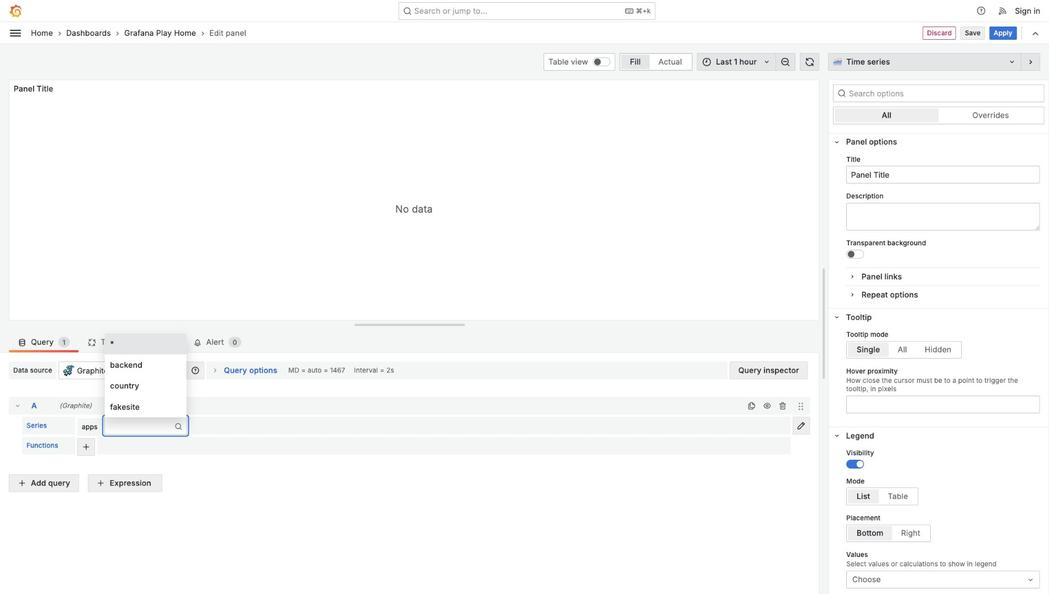 Task type: locate. For each thing, give the bounding box(es) containing it.
collapse query row image
[[13, 402, 22, 411]]

remove query image
[[779, 402, 788, 411]]

None text field
[[847, 203, 1041, 230], [109, 420, 111, 432], [847, 203, 1041, 230], [109, 420, 111, 432]]

option group inside the legend placement field property editor element
[[847, 525, 931, 542]]

legend mode field property editor element
[[847, 477, 1041, 505]]

close options pane image
[[1026, 57, 1036, 67]]

options group panel options toggle image
[[834, 138, 841, 146]]

1 toggle switch element from the top
[[847, 250, 865, 259]]

tab list
[[9, 329, 820, 353]]

0 vertical spatial toggle switch element
[[847, 250, 865, 259]]

option group for the tooltip tooltip mode field property editor element
[[847, 341, 963, 359]]

toggle switch element
[[847, 250, 865, 259], [847, 460, 865, 469]]

option group
[[620, 53, 693, 71], [834, 107, 1045, 124], [847, 341, 963, 359], [847, 488, 919, 505], [847, 525, 931, 542]]

news image
[[999, 6, 1009, 16]]

open data source help image
[[191, 366, 200, 375]]

help image
[[977, 6, 987, 16]]

2 toggle switch element from the top
[[847, 460, 865, 469]]

duplicate query image
[[748, 402, 757, 411]]

table view element
[[593, 58, 611, 66]]

legend placement field property editor element
[[847, 514, 1041, 542]]

grafana image
[[9, 4, 22, 17]]

1 vertical spatial toggle switch element
[[847, 460, 865, 469]]

option group inside the tooltip tooltip mode field property editor element
[[847, 341, 963, 359]]

hide response image
[[763, 402, 772, 411]]

option group inside legend mode field property editor element
[[847, 488, 919, 505]]

option group for the legend placement field property editor element
[[847, 525, 931, 542]]

add new function image
[[82, 443, 91, 451]]

panel options title field property editor element
[[847, 155, 1041, 184]]

open menu image
[[9, 26, 22, 40]]



Task type: describe. For each thing, give the bounding box(es) containing it.
options group panel options element
[[829, 133, 1050, 308]]

options group tooltip element
[[829, 308, 1050, 427]]

toggle switch element inside legend visibility field property editor element
[[847, 460, 865, 469]]

zoom out time range image
[[781, 57, 791, 67]]

panel options transparent background field property editor element
[[847, 239, 1041, 259]]

refresh dashboard image
[[805, 57, 815, 67]]

options group tooltip toggle image
[[834, 314, 841, 321]]

legend values field property editor element
[[847, 551, 1041, 589]]

tooltip hover proximity field property editor element
[[847, 368, 1041, 413]]

tab transform data image
[[88, 338, 96, 347]]

toggle switch element inside 'panel options transparent background field property editor' element
[[847, 250, 865, 259]]

panel editor option pane content element
[[829, 53, 1050, 594]]

option group for legend mode field property editor element in the bottom of the page
[[847, 488, 919, 505]]

options group legend element
[[829, 427, 1050, 594]]

tooltip tooltip mode field property editor element
[[847, 331, 1041, 359]]

toggle editor mode image
[[798, 422, 806, 430]]

legend visibility field property editor element
[[847, 449, 1041, 469]]

panel options description field property editor element
[[847, 193, 1041, 230]]

options group legend toggle image
[[834, 432, 841, 440]]



Task type: vqa. For each thing, say whether or not it's contained in the screenshot.
Expand section Explore image
no



